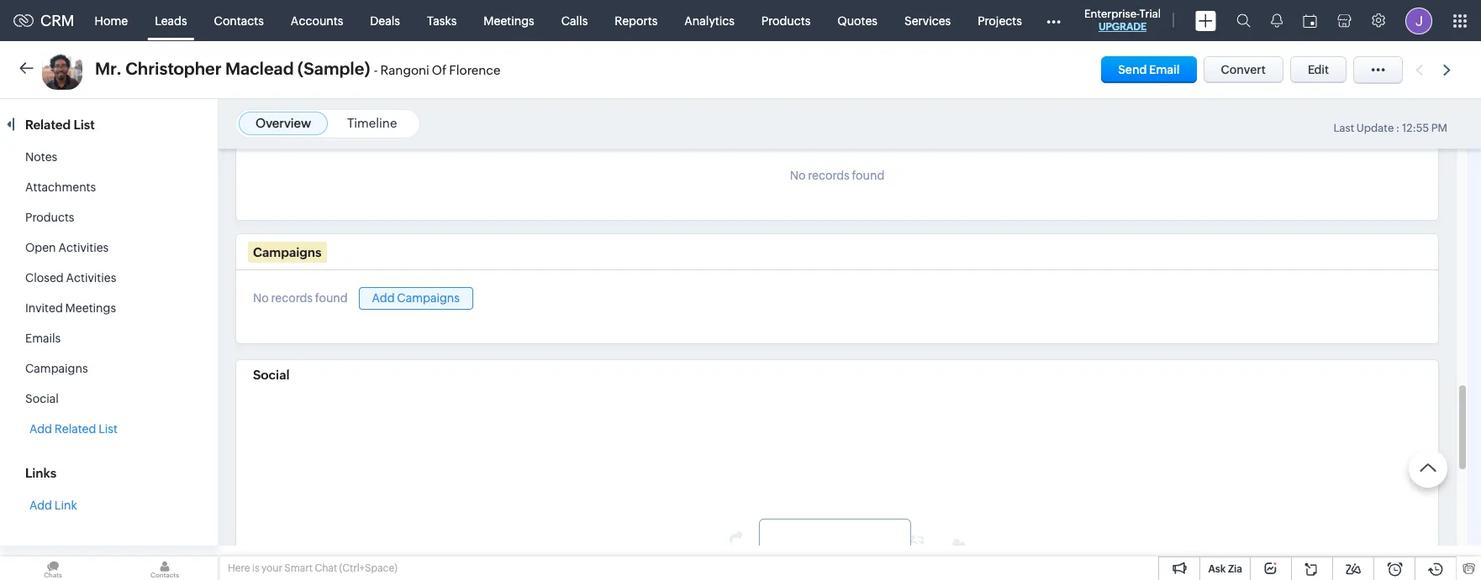 Task type: describe. For each thing, give the bounding box(es) containing it.
mr.
[[95, 59, 122, 78]]

0 vertical spatial meetings
[[484, 14, 534, 27]]

send
[[1118, 63, 1147, 76]]

edit button
[[1290, 56, 1347, 83]]

(ctrl+space)
[[339, 563, 397, 575]]

contacts
[[214, 14, 264, 27]]

reports
[[615, 14, 658, 27]]

profile image
[[1405, 7, 1432, 34]]

add for add link
[[29, 499, 52, 513]]

calls
[[561, 14, 588, 27]]

invited
[[25, 302, 63, 315]]

accounts link
[[277, 0, 357, 41]]

add campaigns
[[372, 291, 460, 305]]

activities for closed activities
[[66, 272, 116, 285]]

zia
[[1228, 564, 1242, 576]]

services
[[904, 14, 951, 27]]

upgrade
[[1099, 21, 1147, 33]]

add related list
[[29, 423, 118, 436]]

is
[[252, 563, 259, 575]]

convert button
[[1203, 56, 1284, 83]]

ask
[[1208, 564, 1226, 576]]

campaigns inside add campaigns link
[[397, 291, 460, 305]]

meetings link
[[470, 0, 548, 41]]

quotes
[[837, 14, 878, 27]]

open
[[25, 241, 56, 255]]

send email button
[[1101, 56, 1197, 83]]

trial
[[1140, 8, 1161, 20]]

smart
[[284, 563, 313, 575]]

create menu image
[[1195, 11, 1216, 31]]

update
[[1357, 122, 1394, 134]]

quotes link
[[824, 0, 891, 41]]

closed activities link
[[25, 272, 116, 285]]

add for add related list
[[29, 423, 52, 436]]

-
[[374, 63, 378, 77]]

home link
[[81, 0, 141, 41]]

:
[[1396, 122, 1400, 134]]

closed
[[25, 272, 64, 285]]

emails
[[25, 332, 61, 345]]

pm
[[1431, 122, 1448, 134]]

next record image
[[1443, 64, 1454, 75]]

0 horizontal spatial campaigns
[[25, 362, 88, 376]]

contacts link
[[201, 0, 277, 41]]

rangoni
[[380, 63, 429, 77]]

chats image
[[0, 557, 106, 581]]

12:55
[[1402, 122, 1429, 134]]

calls link
[[548, 0, 601, 41]]

closed activities
[[25, 272, 116, 285]]

1 vertical spatial records
[[271, 292, 313, 305]]

last
[[1334, 122, 1354, 134]]

tasks
[[427, 14, 457, 27]]

open activities link
[[25, 241, 109, 255]]

accounts
[[291, 14, 343, 27]]

links
[[25, 467, 56, 481]]

invited meetings link
[[25, 302, 116, 315]]

calendar image
[[1303, 14, 1317, 27]]

deals link
[[357, 0, 414, 41]]

timeline
[[347, 116, 397, 130]]

send email
[[1118, 63, 1180, 76]]

0 vertical spatial campaigns
[[253, 245, 322, 260]]

ask zia
[[1208, 564, 1242, 576]]

0 vertical spatial products
[[761, 14, 811, 27]]

social link
[[25, 393, 59, 406]]

analytics link
[[671, 0, 748, 41]]

overview
[[256, 116, 311, 130]]

crm
[[40, 12, 74, 29]]

christopher
[[125, 59, 222, 78]]

notes
[[25, 150, 57, 164]]

signals element
[[1261, 0, 1293, 41]]

projects link
[[964, 0, 1035, 41]]

email
[[1149, 63, 1180, 76]]

1 vertical spatial social
[[25, 393, 59, 406]]

analytics
[[684, 14, 735, 27]]

1 vertical spatial related
[[54, 423, 96, 436]]

campaigns link
[[25, 362, 88, 376]]

contacts image
[[112, 557, 218, 581]]

1 horizontal spatial social
[[253, 368, 290, 382]]



Task type: locate. For each thing, give the bounding box(es) containing it.
products link up open
[[25, 211, 74, 224]]

timeline link
[[347, 116, 397, 130]]

no records found
[[790, 169, 885, 182], [253, 292, 348, 305]]

0 horizontal spatial social
[[25, 393, 59, 406]]

1 horizontal spatial products link
[[748, 0, 824, 41]]

1 horizontal spatial found
[[852, 169, 885, 182]]

1 vertical spatial products link
[[25, 211, 74, 224]]

0 vertical spatial related
[[25, 118, 71, 132]]

0 vertical spatial products link
[[748, 0, 824, 41]]

meetings down the closed activities
[[65, 302, 116, 315]]

1 vertical spatial no records found
[[253, 292, 348, 305]]

products link
[[748, 0, 824, 41], [25, 211, 74, 224]]

related
[[25, 118, 71, 132], [54, 423, 96, 436]]

1 vertical spatial found
[[315, 292, 348, 305]]

invited meetings
[[25, 302, 116, 315]]

1 horizontal spatial campaigns
[[253, 245, 322, 260]]

signals image
[[1271, 13, 1283, 28]]

products
[[761, 14, 811, 27], [25, 211, 74, 224]]

activities for open activities
[[58, 241, 109, 255]]

link
[[54, 499, 77, 513]]

0 vertical spatial list
[[74, 118, 95, 132]]

enterprise-
[[1084, 8, 1140, 20]]

0 vertical spatial activities
[[58, 241, 109, 255]]

products up open
[[25, 211, 74, 224]]

crm link
[[13, 12, 74, 29]]

0 vertical spatial add
[[372, 291, 395, 305]]

previous record image
[[1416, 64, 1423, 75]]

1 horizontal spatial no records found
[[790, 169, 885, 182]]

florence
[[449, 63, 500, 77]]

no
[[790, 169, 806, 182], [253, 292, 269, 305]]

0 horizontal spatial meetings
[[65, 302, 116, 315]]

campaigns
[[253, 245, 322, 260], [397, 291, 460, 305], [25, 362, 88, 376]]

0 horizontal spatial products link
[[25, 211, 74, 224]]

notes link
[[25, 150, 57, 164]]

profile element
[[1395, 0, 1442, 41]]

(sample)
[[298, 59, 370, 78]]

activities up closed activities link
[[58, 241, 109, 255]]

1 horizontal spatial no
[[790, 169, 806, 182]]

list
[[74, 118, 95, 132], [99, 423, 118, 436]]

0 vertical spatial no records found
[[790, 169, 885, 182]]

activities
[[58, 241, 109, 255], [66, 272, 116, 285]]

related list
[[25, 118, 98, 132]]

0 vertical spatial records
[[808, 169, 850, 182]]

2 vertical spatial add
[[29, 499, 52, 513]]

edit
[[1308, 63, 1329, 76]]

social
[[253, 368, 290, 382], [25, 393, 59, 406]]

meetings up florence
[[484, 14, 534, 27]]

0 vertical spatial social
[[253, 368, 290, 382]]

2 vertical spatial campaigns
[[25, 362, 88, 376]]

0 horizontal spatial records
[[271, 292, 313, 305]]

search image
[[1237, 13, 1251, 28]]

0 horizontal spatial no records found
[[253, 292, 348, 305]]

related down social link
[[54, 423, 96, 436]]

1 horizontal spatial products
[[761, 14, 811, 27]]

1 horizontal spatial meetings
[[484, 14, 534, 27]]

Other Modules field
[[1035, 7, 1072, 34]]

attachments
[[25, 181, 96, 194]]

here is your smart chat (ctrl+space)
[[228, 563, 397, 575]]

projects
[[978, 14, 1022, 27]]

chat
[[315, 563, 337, 575]]

related up notes
[[25, 118, 71, 132]]

enterprise-trial upgrade
[[1084, 8, 1161, 33]]

search element
[[1226, 0, 1261, 41]]

emails link
[[25, 332, 61, 345]]

1 vertical spatial meetings
[[65, 302, 116, 315]]

1 vertical spatial products
[[25, 211, 74, 224]]

convert
[[1221, 63, 1266, 76]]

add link
[[29, 499, 77, 513]]

2 horizontal spatial campaigns
[[397, 291, 460, 305]]

0 vertical spatial no
[[790, 169, 806, 182]]

last update : 12:55 pm
[[1334, 122, 1448, 134]]

tasks link
[[414, 0, 470, 41]]

meetings
[[484, 14, 534, 27], [65, 302, 116, 315]]

deals
[[370, 14, 400, 27]]

create menu element
[[1185, 0, 1226, 41]]

found
[[852, 169, 885, 182], [315, 292, 348, 305]]

mr. christopher maclead (sample) - rangoni of florence
[[95, 59, 500, 78]]

products left quotes
[[761, 14, 811, 27]]

your
[[261, 563, 282, 575]]

0 horizontal spatial products
[[25, 211, 74, 224]]

1 horizontal spatial records
[[808, 169, 850, 182]]

1 vertical spatial no
[[253, 292, 269, 305]]

leads
[[155, 14, 187, 27]]

records
[[808, 169, 850, 182], [271, 292, 313, 305]]

open activities
[[25, 241, 109, 255]]

add for add campaigns
[[372, 291, 395, 305]]

add
[[372, 291, 395, 305], [29, 423, 52, 436], [29, 499, 52, 513]]

activities up invited meetings link
[[66, 272, 116, 285]]

reports link
[[601, 0, 671, 41]]

1 horizontal spatial list
[[99, 423, 118, 436]]

0 vertical spatial found
[[852, 169, 885, 182]]

0 horizontal spatial list
[[74, 118, 95, 132]]

overview link
[[256, 116, 311, 130]]

here
[[228, 563, 250, 575]]

maclead
[[225, 59, 294, 78]]

1 vertical spatial activities
[[66, 272, 116, 285]]

0 horizontal spatial no
[[253, 292, 269, 305]]

home
[[95, 14, 128, 27]]

add campaigns link
[[359, 287, 473, 310]]

attachments link
[[25, 181, 96, 194]]

of
[[432, 63, 447, 77]]

0 horizontal spatial found
[[315, 292, 348, 305]]

1 vertical spatial list
[[99, 423, 118, 436]]

services link
[[891, 0, 964, 41]]

1 vertical spatial add
[[29, 423, 52, 436]]

1 vertical spatial campaigns
[[397, 291, 460, 305]]

products link left quotes
[[748, 0, 824, 41]]

leads link
[[141, 0, 201, 41]]



Task type: vqa. For each thing, say whether or not it's contained in the screenshot.
the bottommost Related
yes



